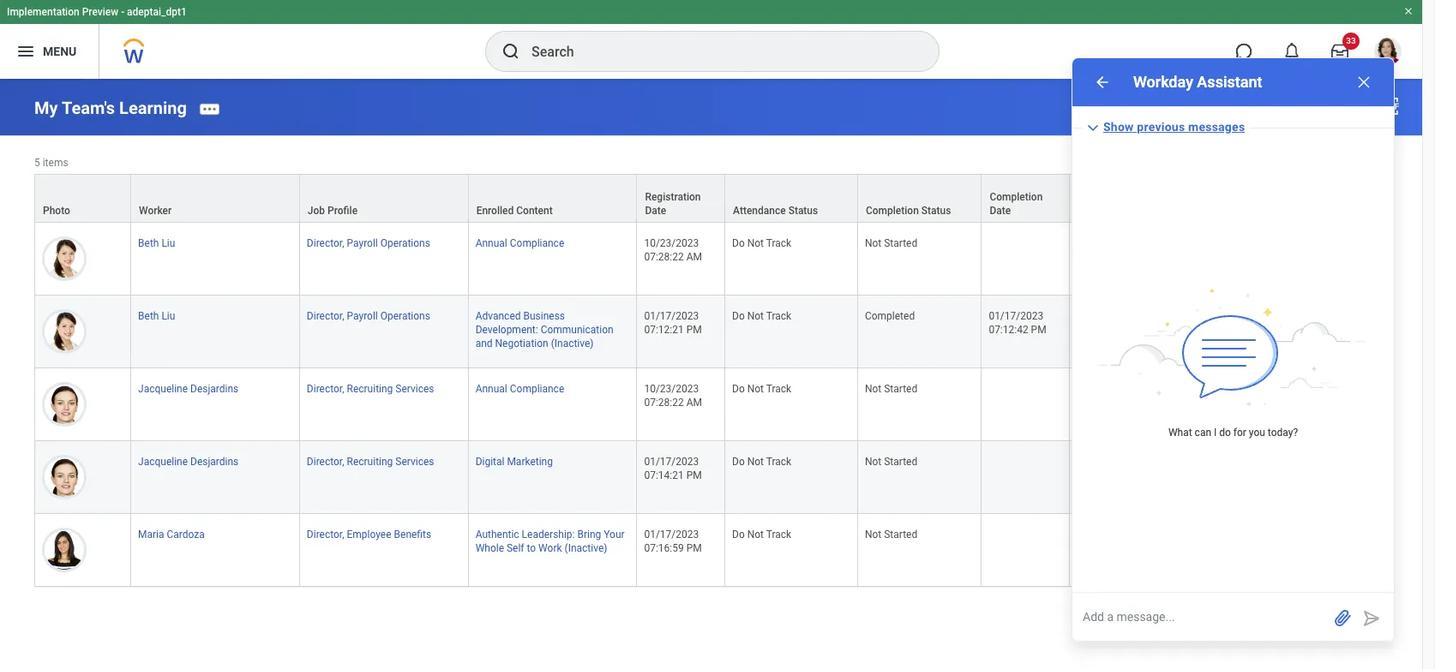 Task type: describe. For each thing, give the bounding box(es) containing it.
07:12:21
[[644, 324, 684, 336]]

team's
[[62, 98, 115, 118]]

1 director, from the top
[[307, 237, 344, 249]]

do not track element for 01/17/2023 07:12:21 pm
[[732, 307, 792, 322]]

track for 10/23/2023 07:28:22 am
[[767, 383, 792, 395]]

registration
[[645, 191, 701, 203]]

attendance status button
[[726, 175, 858, 222]]

inbox large image
[[1332, 43, 1349, 60]]

01/17/2023 07:16:59 pm
[[644, 529, 702, 555]]

5 row from the top
[[34, 369, 1376, 442]]

my
[[34, 98, 58, 118]]

can
[[1195, 427, 1212, 439]]

07:28:22 for director, payroll operations
[[644, 251, 684, 263]]

pm for 01/17/2023 07:16:59 pm
[[687, 543, 702, 555]]

show previous messages
[[1104, 120, 1246, 134]]

photo
[[43, 205, 70, 217]]

work
[[539, 543, 562, 555]]

close environment banner image
[[1404, 6, 1414, 16]]

do for 01/17/2023 07:14:21 pm
[[732, 456, 745, 468]]

0
[[1170, 310, 1176, 322]]

justify image
[[15, 41, 36, 62]]

liu for annual
[[162, 237, 175, 249]]

started for fourth not started element from the bottom
[[884, 237, 918, 249]]

learning
[[119, 98, 187, 118]]

track for 01/17/2023 07:12:21 pm
[[767, 310, 792, 322]]

my team's learning
[[34, 98, 187, 118]]

not started for not started element associated with 10/23/2023 07:28:22 am's do not track element
[[865, 383, 918, 395]]

07:14:21
[[644, 470, 684, 482]]

director, payroll operations for annual compliance
[[307, 237, 430, 249]]

implementation
[[7, 6, 79, 18]]

director, employee benefits
[[307, 529, 432, 541]]

beth liu for advanced
[[138, 310, 175, 322]]

01/17/2023 for 07:12:21
[[644, 310, 699, 322]]

annual compliance for director, recruiting services
[[476, 383, 565, 395]]

01/17/2023 for 07:14:21
[[644, 456, 699, 468]]

show
[[1104, 120, 1134, 134]]

33 button
[[1322, 33, 1360, 70]]

bring
[[578, 529, 601, 541]]

5 items
[[34, 157, 68, 169]]

enrolled content
[[477, 205, 553, 217]]

do not track element for 01/17/2023 07:14:21 pm
[[732, 453, 792, 468]]

33
[[1347, 36, 1357, 45]]

beth for annual compliance
[[138, 237, 159, 249]]

-
[[121, 6, 124, 18]]

started for not started element associated with 10/23/2023 07:28:22 am's do not track element
[[884, 383, 918, 395]]

07:16:59
[[644, 543, 684, 555]]

2 employee's photo (beth liu) image from the top
[[42, 310, 87, 354]]

do not track for 10/23/2023 07:28:22 am
[[732, 383, 792, 395]]

notifications large image
[[1284, 43, 1301, 60]]

45
[[1190, 310, 1202, 322]]

attendance
[[733, 205, 786, 217]]

registration date button
[[638, 175, 725, 222]]

5
[[34, 157, 40, 169]]

workday assistant
[[1134, 73, 1263, 91]]

director, recruiting services for annual compliance
[[307, 383, 434, 395]]

maria cardoza link
[[138, 526, 205, 541]]

started for 01/17/2023 07:16:59 pm's do not track element's not started element
[[884, 529, 918, 541]]

development:
[[476, 324, 538, 336]]

not started for fourth not started element from the bottom
[[865, 237, 918, 249]]

10/23/2023 07:28:22 am for operations
[[644, 237, 702, 263]]

advanced business development: communication and negotiation (inactive) link
[[476, 307, 614, 350]]

menu button
[[0, 24, 99, 79]]

track for 01/17/2023 07:16:59 pm
[[767, 529, 792, 541]]

my team's learning main content
[[0, 79, 1423, 604]]

to
[[527, 543, 536, 555]]

maria cardoza
[[138, 529, 205, 541]]

(inactive) inside authentic leadership: bring your whole self to work (inactive)
[[565, 543, 608, 555]]

director, for authentic leadership: bring your whole self to work (inactive) link
[[307, 529, 344, 541]]

do for 01/17/2023 07:12:21 pm
[[732, 310, 745, 322]]

negotiation
[[495, 338, 549, 350]]

1 do from the top
[[732, 237, 745, 249]]

director, employee benefits link
[[307, 526, 432, 541]]

jacqueline for digital marketing
[[138, 456, 188, 468]]

director, for digital marketing link
[[307, 456, 344, 468]]

10/23/2023 07:28:22 am for services
[[644, 383, 702, 409]]

director, payroll operations link for annual
[[307, 234, 430, 249]]

pm for 01/17/2023 07:14:21 pm
[[687, 470, 702, 482]]

completed
[[865, 310, 915, 322]]

4 row from the top
[[34, 296, 1376, 369]]

whole
[[476, 543, 504, 555]]

authentic
[[476, 529, 519, 541]]

job profile button
[[300, 175, 468, 222]]

recruiting for annual compliance
[[347, 383, 393, 395]]

started for not started element related to 01/17/2023 07:14:21 pm do not track element
[[884, 456, 918, 468]]

operations for annual compliance
[[381, 237, 430, 249]]

desjardins for digital
[[190, 456, 239, 468]]

do not track for 01/17/2023 07:12:21 pm
[[732, 310, 792, 322]]

preview
[[82, 6, 119, 18]]

operations for advanced business development: communication and negotiation (inactive)
[[381, 310, 430, 322]]

enrolled content button
[[469, 175, 637, 222]]

workday
[[1134, 73, 1194, 91]]

annual compliance for director, payroll operations
[[476, 237, 565, 249]]

jacqueline desjardins for annual
[[138, 383, 239, 395]]

previous
[[1138, 120, 1186, 134]]

content
[[517, 205, 553, 217]]

what
[[1169, 427, 1193, 439]]

1 employee's photo (jacqueline desjardins) image from the top
[[42, 382, 87, 427]]

your
[[604, 529, 625, 541]]

for
[[1234, 427, 1247, 439]]

and
[[476, 338, 493, 350]]

items
[[43, 157, 68, 169]]

beth liu link for advanced
[[138, 307, 175, 322]]

01/17/2023 07:12:21 pm
[[644, 310, 702, 336]]

maria
[[138, 529, 164, 541]]

upload clip image
[[1333, 608, 1353, 628]]

not started element for 01/17/2023 07:14:21 pm do not track element
[[865, 453, 918, 468]]

attendance status
[[733, 205, 818, 217]]

annual compliance link for director, payroll operations
[[476, 234, 565, 249]]

my team's learning element
[[34, 98, 187, 118]]

2 row from the top
[[34, 189, 1376, 223]]

marketing
[[507, 456, 553, 468]]

status for attendance status
[[789, 205, 818, 217]]

status for completion status
[[922, 205, 952, 217]]

beth for advanced business development: communication and negotiation (inactive)
[[138, 310, 159, 322]]

benefits
[[394, 529, 432, 541]]

do not track for 01/17/2023 07:16:59 pm
[[732, 529, 792, 541]]

compliance for director, payroll operations
[[510, 237, 565, 249]]

1 employee's photo (beth liu) image from the top
[[42, 237, 87, 281]]

authentic leadership: bring your whole self to work (inactive) link
[[476, 526, 625, 555]]

jacqueline desjardins for digital
[[138, 456, 239, 468]]

(inactive) inside advanced business development: communication and negotiation (inactive)
[[551, 338, 594, 350]]

employee's photo (maria cardoza) image
[[42, 528, 87, 573]]

desjardins for annual
[[190, 383, 239, 395]]

jacqueline desjardins link for digital
[[138, 453, 239, 468]]

search image
[[501, 41, 521, 62]]

01/17/2023 07:12:42 pm
[[989, 310, 1047, 336]]

minutes
[[1204, 310, 1241, 322]]

adeptai_dpt1
[[127, 6, 187, 18]]

01/17/2023 for 07:16:59
[[644, 529, 699, 541]]

3 row from the top
[[34, 223, 1376, 296]]

10/23/2023 for director, recruiting services
[[644, 383, 699, 395]]



Task type: locate. For each thing, give the bounding box(es) containing it.
director, payroll operations for advanced business development: communication and negotiation (inactive)
[[307, 310, 430, 322]]

do not track element for 10/23/2023 07:28:22 am
[[732, 380, 792, 395]]

self
[[507, 543, 525, 555]]

4 not started element from the top
[[865, 526, 918, 541]]

completion for date
[[990, 191, 1043, 203]]

date for completion date
[[990, 205, 1011, 217]]

1 horizontal spatial completion
[[990, 191, 1043, 203]]

2 07:28:22 from the top
[[644, 397, 684, 409]]

1 not started element from the top
[[865, 234, 918, 249]]

1 vertical spatial compliance
[[510, 383, 565, 395]]

3 do not track from the top
[[732, 383, 792, 395]]

recruiting for digital marketing
[[347, 456, 393, 468]]

2 services from the top
[[396, 456, 434, 468]]

status left 'completion date'
[[922, 205, 952, 217]]

5 director, from the top
[[307, 529, 344, 541]]

2 do from the top
[[732, 310, 745, 322]]

employee's photo (beth liu) image
[[42, 237, 87, 281], [42, 310, 87, 354]]

compliance down content
[[510, 237, 565, 249]]

row
[[34, 174, 1376, 223], [34, 189, 1376, 223], [34, 223, 1376, 296], [34, 296, 1376, 369], [34, 369, 1376, 442], [34, 442, 1376, 515], [34, 515, 1376, 588]]

2 annual from the top
[[476, 383, 508, 395]]

photo button
[[35, 175, 130, 222]]

0 vertical spatial annual compliance
[[476, 237, 565, 249]]

2 director, payroll operations from the top
[[307, 310, 430, 322]]

date inside "registration date"
[[645, 205, 667, 217]]

director,
[[307, 237, 344, 249], [307, 310, 344, 322], [307, 383, 344, 395], [307, 456, 344, 468], [307, 529, 344, 541]]

send image
[[1362, 609, 1383, 630]]

0 vertical spatial annual compliance link
[[476, 234, 565, 249]]

do not track for 01/17/2023 07:14:21 pm
[[732, 456, 792, 468]]

3 not started from the top
[[865, 456, 918, 468]]

view printable version (pdf) image
[[1382, 96, 1402, 117]]

annual compliance link down enrolled content
[[476, 234, 565, 249]]

not started
[[865, 237, 918, 249], [865, 383, 918, 395], [865, 456, 918, 468], [865, 529, 918, 541]]

1 vertical spatial annual
[[476, 383, 508, 395]]

01/17/2023 up 07:12:21
[[644, 310, 699, 322]]

1 vertical spatial (inactive)
[[565, 543, 608, 555]]

2 date from the left
[[990, 205, 1011, 217]]

07:28:22 for director, recruiting services
[[644, 397, 684, 409]]

3 director, from the top
[[307, 383, 344, 395]]

0 vertical spatial desjardins
[[190, 383, 239, 395]]

0 vertical spatial compliance
[[510, 237, 565, 249]]

1 services from the top
[[396, 383, 434, 395]]

1 vertical spatial beth liu
[[138, 310, 175, 322]]

1 vertical spatial director, recruiting services
[[307, 456, 434, 468]]

5 do from the top
[[732, 529, 745, 541]]

completion
[[990, 191, 1043, 203], [866, 205, 919, 217]]

beth
[[138, 237, 159, 249], [138, 310, 159, 322]]

0 vertical spatial (inactive)
[[551, 338, 594, 350]]

5 do not track element from the top
[[732, 526, 792, 541]]

1 operations from the top
[[381, 237, 430, 249]]

1 not started from the top
[[865, 237, 918, 249]]

1 vertical spatial 07:28:22
[[644, 397, 684, 409]]

1 vertical spatial 10/23/2023 07:28:22 am
[[644, 383, 702, 409]]

do not track element
[[732, 234, 792, 249], [732, 307, 792, 322], [732, 380, 792, 395], [732, 453, 792, 468], [732, 526, 792, 541]]

1 payroll from the top
[[347, 237, 378, 249]]

1 vertical spatial director, payroll operations
[[307, 310, 430, 322]]

services for annual compliance
[[396, 383, 434, 395]]

10/23/2023 for director, payroll operations
[[644, 237, 699, 249]]

7 row from the top
[[34, 515, 1376, 588]]

2 employee's photo (jacqueline desjardins) image from the top
[[42, 455, 87, 500]]

date
[[645, 205, 667, 217], [990, 205, 1011, 217]]

am up 01/17/2023 07:14:21 pm
[[687, 397, 702, 409]]

0 horizontal spatial date
[[645, 205, 667, 217]]

1 vertical spatial employee's photo (beth liu) image
[[42, 310, 87, 354]]

status inside popup button
[[922, 205, 952, 217]]

digital marketing link
[[476, 453, 553, 468]]

annual for director, recruiting services
[[476, 383, 508, 395]]

1 horizontal spatial status
[[922, 205, 952, 217]]

2 10/23/2023 from the top
[[644, 383, 699, 395]]

1 track from the top
[[767, 237, 792, 249]]

0 vertical spatial 10/23/2023
[[644, 237, 699, 249]]

do
[[732, 237, 745, 249], [732, 310, 745, 322], [732, 383, 745, 395], [732, 456, 745, 468], [732, 529, 745, 541]]

0 vertical spatial liu
[[162, 237, 175, 249]]

0 vertical spatial employee's photo (jacqueline desjardins) image
[[42, 382, 87, 427]]

do for 10/23/2023 07:28:22 am
[[732, 383, 745, 395]]

annual compliance down negotiation
[[476, 383, 565, 395]]

2 beth liu link from the top
[[138, 307, 175, 322]]

director, payroll operations
[[307, 237, 430, 249], [307, 310, 430, 322]]

01/17/2023 07:14:21 pm
[[644, 456, 702, 482]]

director, recruiting services link for annual
[[307, 380, 434, 395]]

1 10/23/2023 07:28:22 am from the top
[[644, 237, 702, 263]]

column header
[[1131, 174, 1183, 223], [1183, 174, 1280, 223], [1280, 189, 1323, 223], [1323, 189, 1376, 223]]

0 vertical spatial 07:28:22
[[644, 251, 684, 263]]

arrow left image
[[1094, 74, 1112, 91]]

1 beth from the top
[[138, 237, 159, 249]]

0 vertical spatial jacqueline desjardins link
[[138, 380, 239, 395]]

jacqueline desjardins
[[138, 383, 239, 395], [138, 456, 239, 468]]

1 vertical spatial payroll
[[347, 310, 378, 322]]

1 jacqueline desjardins from the top
[[138, 383, 239, 395]]

leadership:
[[522, 529, 575, 541]]

application
[[1073, 594, 1395, 642]]

status inside 'popup button'
[[789, 205, 818, 217]]

3 track from the top
[[767, 383, 792, 395]]

0 vertical spatial services
[[396, 383, 434, 395]]

communication
[[541, 324, 614, 336]]

2 not started from the top
[[865, 383, 918, 395]]

status right the attendance
[[789, 205, 818, 217]]

0 vertical spatial jacqueline desjardins
[[138, 383, 239, 395]]

2 beth from the top
[[138, 310, 159, 322]]

director, recruiting services link for digital
[[307, 453, 434, 468]]

pm
[[687, 324, 702, 336], [1031, 324, 1047, 336], [687, 470, 702, 482], [687, 543, 702, 555]]

1 vertical spatial jacqueline
[[138, 456, 188, 468]]

status
[[789, 205, 818, 217], [922, 205, 952, 217]]

2 not started element from the top
[[865, 380, 918, 395]]

not started element for 10/23/2023 07:28:22 am's do not track element
[[865, 380, 918, 395]]

0 vertical spatial employee's photo (beth liu) image
[[42, 237, 87, 281]]

0 vertical spatial 10/23/2023 07:28:22 am
[[644, 237, 702, 263]]

1 vertical spatial employee's photo (jacqueline desjardins) image
[[42, 455, 87, 500]]

date down registration
[[645, 205, 667, 217]]

services
[[396, 383, 434, 395], [396, 456, 434, 468]]

01/17/2023 inside 01/17/2023 07:14:21 pm
[[644, 456, 699, 468]]

01/17/2023 inside 01/17/2023 07:12:42 pm
[[989, 310, 1044, 322]]

pm for 01/17/2023 07:12:42 pm
[[1031, 324, 1047, 336]]

export to excel image
[[1341, 96, 1361, 117]]

completion date
[[990, 191, 1043, 217]]

pm inside "01/17/2023 07:12:21 pm"
[[687, 324, 702, 336]]

01/17/2023
[[644, 310, 699, 322], [989, 310, 1044, 322], [644, 456, 699, 468], [644, 529, 699, 541]]

0 vertical spatial jacqueline
[[138, 383, 188, 395]]

cell
[[982, 223, 1070, 296], [1070, 223, 1131, 296], [1131, 223, 1183, 296], [1183, 223, 1280, 296], [1280, 223, 1323, 296], [1323, 223, 1376, 296], [1070, 296, 1131, 369], [1280, 296, 1323, 369], [1323, 296, 1376, 369], [982, 369, 1070, 442], [1070, 369, 1131, 442], [1183, 369, 1280, 442], [1280, 369, 1323, 442], [1323, 369, 1376, 442], [982, 442, 1070, 515], [1070, 442, 1131, 515], [1131, 442, 1183, 515], [1183, 442, 1280, 515], [1280, 442, 1323, 515], [1323, 442, 1376, 515], [982, 515, 1070, 588], [1070, 515, 1131, 588], [1131, 515, 1183, 588], [1183, 515, 1280, 588], [1280, 515, 1323, 588], [1323, 515, 1376, 588]]

am down "registration date"
[[687, 251, 702, 263]]

1 vertical spatial beth liu link
[[138, 307, 175, 322]]

pm inside 01/17/2023 07:14:21 pm
[[687, 470, 702, 482]]

do
[[1220, 427, 1231, 439]]

1 status from the left
[[789, 205, 818, 217]]

2 jacqueline desjardins link from the top
[[138, 453, 239, 468]]

digital marketing
[[476, 456, 553, 468]]

2 jacqueline from the top
[[138, 456, 188, 468]]

1 started from the top
[[884, 237, 918, 249]]

2 payroll from the top
[[347, 310, 378, 322]]

track
[[767, 237, 792, 249], [767, 310, 792, 322], [767, 383, 792, 395], [767, 456, 792, 468], [767, 529, 792, 541]]

4 director, from the top
[[307, 456, 344, 468]]

(inactive) down bring on the bottom left
[[565, 543, 608, 555]]

2 director, recruiting services link from the top
[[307, 453, 434, 468]]

3 not started element from the top
[[865, 453, 918, 468]]

01/17/2023 up 07:14:21
[[644, 456, 699, 468]]

1 am from the top
[[687, 251, 702, 263]]

1 director, recruiting services link from the top
[[307, 380, 434, 395]]

0 vertical spatial beth
[[138, 237, 159, 249]]

liu for advanced
[[162, 310, 175, 322]]

0 horizontal spatial status
[[789, 205, 818, 217]]

payroll for advanced business development: communication and negotiation (inactive)
[[347, 310, 378, 322]]

completion status button
[[858, 175, 982, 222]]

0 vertical spatial beth liu
[[138, 237, 175, 249]]

do for 01/17/2023 07:16:59 pm
[[732, 529, 745, 541]]

1 desjardins from the top
[[190, 383, 239, 395]]

2 director, payroll operations link from the top
[[307, 307, 430, 322]]

0 vertical spatial director, recruiting services link
[[307, 380, 434, 395]]

2 desjardins from the top
[[190, 456, 239, 468]]

compliance
[[510, 237, 565, 249], [510, 383, 565, 395]]

1 vertical spatial operations
[[381, 310, 430, 322]]

completion status
[[866, 205, 952, 217]]

not started for not started element related to 01/17/2023 07:14:21 pm do not track element
[[865, 456, 918, 468]]

director, recruiting services for digital marketing
[[307, 456, 434, 468]]

assistant
[[1198, 73, 1263, 91]]

director, payroll operations link
[[307, 234, 430, 249], [307, 307, 430, 322]]

you
[[1249, 427, 1266, 439]]

1 vertical spatial liu
[[162, 310, 175, 322]]

row containing maria cardoza
[[34, 515, 1376, 588]]

date inside 'completion date'
[[990, 205, 1011, 217]]

advanced business development: communication and negotiation (inactive)
[[476, 310, 614, 350]]

1 vertical spatial services
[[396, 456, 434, 468]]

10/23/2023 down "registration date"
[[644, 237, 699, 249]]

not
[[748, 237, 764, 249], [865, 237, 882, 249], [748, 310, 764, 322], [748, 383, 764, 395], [865, 383, 882, 395], [748, 456, 764, 468], [865, 456, 882, 468], [748, 529, 764, 541], [865, 529, 882, 541]]

1 jacqueline desjardins link from the top
[[138, 380, 239, 395]]

date right completion status popup button
[[990, 205, 1011, 217]]

01/17/2023 up 07:16:59
[[644, 529, 699, 541]]

1 vertical spatial director, recruiting services link
[[307, 453, 434, 468]]

menu banner
[[0, 0, 1423, 79]]

1 vertical spatial completion
[[866, 205, 919, 217]]

07:28:22 down "registration date"
[[644, 251, 684, 263]]

1 do not track element from the top
[[732, 234, 792, 249]]

1 annual compliance from the top
[[476, 237, 565, 249]]

what can i do for you today?
[[1169, 427, 1299, 439]]

annual compliance
[[476, 237, 565, 249], [476, 383, 565, 395]]

row containing registration date
[[34, 174, 1376, 223]]

1 vertical spatial desjardins
[[190, 456, 239, 468]]

(inactive)
[[551, 338, 594, 350], [565, 543, 608, 555]]

annual compliance down enrolled content
[[476, 237, 565, 249]]

2 track from the top
[[767, 310, 792, 322]]

worker
[[139, 205, 172, 217]]

profile logan mcneil image
[[1375, 38, 1402, 69]]

1 liu from the top
[[162, 237, 175, 249]]

director, payroll operations link for advanced
[[307, 307, 430, 322]]

2 status from the left
[[922, 205, 952, 217]]

1 annual from the top
[[476, 237, 508, 249]]

annual compliance link down negotiation
[[476, 380, 565, 395]]

1 date from the left
[[645, 205, 667, 217]]

4 do not track from the top
[[732, 456, 792, 468]]

1 annual compliance link from the top
[[476, 234, 565, 249]]

1 vertical spatial beth
[[138, 310, 159, 322]]

compliance down negotiation
[[510, 383, 565, 395]]

2 do not track element from the top
[[732, 307, 792, 322]]

job profile
[[308, 205, 358, 217]]

payroll
[[347, 237, 378, 249], [347, 310, 378, 322]]

messages
[[1189, 120, 1246, 134]]

completed element
[[865, 307, 915, 322]]

1 recruiting from the top
[[347, 383, 393, 395]]

0 vertical spatial director, payroll operations
[[307, 237, 430, 249]]

beth liu
[[138, 237, 175, 249], [138, 310, 175, 322]]

services for digital marketing
[[396, 456, 434, 468]]

3 do not track element from the top
[[732, 380, 792, 395]]

1 vertical spatial recruiting
[[347, 456, 393, 468]]

Search Workday  search field
[[532, 33, 904, 70]]

2 do not track from the top
[[732, 310, 792, 322]]

3 started from the top
[[884, 456, 918, 468]]

2 annual compliance link from the top
[[476, 380, 565, 395]]

worker button
[[131, 175, 299, 222]]

1 director, payroll operations from the top
[[307, 237, 430, 249]]

menu
[[43, 44, 77, 58]]

4 not started from the top
[[865, 529, 918, 541]]

0 vertical spatial director, recruiting services
[[307, 383, 434, 395]]

chevron down small image
[[1083, 118, 1104, 138]]

annual compliance link
[[476, 234, 565, 249], [476, 380, 565, 395]]

pm inside 01/17/2023 07:12:42 pm
[[1031, 324, 1047, 336]]

01/17/2023 inside "01/17/2023 07:12:21 pm"
[[644, 310, 699, 322]]

6 row from the top
[[34, 442, 1376, 515]]

3 do from the top
[[732, 383, 745, 395]]

1 director, recruiting services from the top
[[307, 383, 434, 395]]

07:28:22 up 01/17/2023 07:14:21 pm
[[644, 397, 684, 409]]

business
[[524, 310, 565, 322]]

2 jacqueline desjardins from the top
[[138, 456, 239, 468]]

2 liu from the top
[[162, 310, 175, 322]]

2 operations from the top
[[381, 310, 430, 322]]

4 do not track element from the top
[[732, 453, 792, 468]]

enrolled
[[477, 205, 514, 217]]

jacqueline for annual compliance
[[138, 383, 188, 395]]

beth liu link
[[138, 234, 175, 249], [138, 307, 175, 322]]

1 horizontal spatial date
[[990, 205, 1011, 217]]

01/17/2023 inside 01/17/2023 07:16:59 pm
[[644, 529, 699, 541]]

0 vertical spatial annual
[[476, 237, 508, 249]]

1 vertical spatial jacqueline desjardins link
[[138, 453, 239, 468]]

0 vertical spatial completion
[[990, 191, 1043, 203]]

0 vertical spatial beth liu link
[[138, 234, 175, 249]]

1 beth liu from the top
[[138, 237, 175, 249]]

2 10/23/2023 07:28:22 am from the top
[[644, 383, 702, 409]]

compliance for director, recruiting services
[[510, 383, 565, 395]]

2 director, from the top
[[307, 310, 344, 322]]

5 do not track from the top
[[732, 529, 792, 541]]

2 director, recruiting services from the top
[[307, 456, 434, 468]]

01/17/2023 for 07:12:42
[[989, 310, 1044, 322]]

date for registration date
[[645, 205, 667, 217]]

pm inside 01/17/2023 07:16:59 pm
[[687, 543, 702, 555]]

today?
[[1268, 427, 1299, 439]]

pm for 01/17/2023 07:12:21 pm
[[687, 324, 702, 336]]

1 do not track from the top
[[732, 237, 792, 249]]

annual down and
[[476, 383, 508, 395]]

1 vertical spatial 10/23/2023
[[644, 383, 699, 395]]

annual for director, payroll operations
[[476, 237, 508, 249]]

2 recruiting from the top
[[347, 456, 393, 468]]

10/23/2023 07:28:22 am down "registration date"
[[644, 237, 702, 263]]

pm right 07:16:59
[[687, 543, 702, 555]]

cardoza
[[167, 529, 205, 541]]

show previous messages button
[[1083, 114, 1251, 142]]

beth liu link for annual
[[138, 234, 175, 249]]

5 track from the top
[[767, 529, 792, 541]]

4 track from the top
[[767, 456, 792, 468]]

2 am from the top
[[687, 397, 702, 409]]

1 director, payroll operations link from the top
[[307, 234, 430, 249]]

0 vertical spatial operations
[[381, 237, 430, 249]]

pm right 07:12:21
[[687, 324, 702, 336]]

am for director, payroll operations
[[687, 251, 702, 263]]

01/17/2023 up 07:12:42
[[989, 310, 1044, 322]]

2 started from the top
[[884, 383, 918, 395]]

annual
[[476, 237, 508, 249], [476, 383, 508, 395]]

implementation preview -   adeptai_dpt1
[[7, 6, 187, 18]]

2 beth liu from the top
[[138, 310, 175, 322]]

not started for 01/17/2023 07:16:59 pm's do not track element's not started element
[[865, 529, 918, 541]]

1 compliance from the top
[[510, 237, 565, 249]]

45 minutes
[[1190, 310, 1241, 322]]

10/23/2023 07:28:22 am down 07:12:21
[[644, 383, 702, 409]]

job
[[308, 205, 325, 217]]

4 do from the top
[[732, 456, 745, 468]]

4 started from the top
[[884, 529, 918, 541]]

07:12:42
[[989, 324, 1029, 336]]

Add a message... text field
[[1073, 594, 1329, 642]]

2 compliance from the top
[[510, 383, 565, 395]]

employee's photo (jacqueline desjardins) image
[[42, 382, 87, 427], [42, 455, 87, 500]]

0 vertical spatial payroll
[[347, 237, 378, 249]]

0 vertical spatial recruiting
[[347, 383, 393, 395]]

2 annual compliance from the top
[[476, 383, 565, 395]]

1 10/23/2023 from the top
[[644, 237, 699, 249]]

started
[[884, 237, 918, 249], [884, 383, 918, 395], [884, 456, 918, 468], [884, 529, 918, 541]]

1 vertical spatial annual compliance
[[476, 383, 565, 395]]

profile
[[328, 205, 358, 217]]

1 beth liu link from the top
[[138, 234, 175, 249]]

workday assistant region
[[1073, 58, 1395, 642]]

0 horizontal spatial completion
[[866, 205, 919, 217]]

payroll for annual compliance
[[347, 237, 378, 249]]

x image
[[1356, 74, 1373, 91]]

authentic leadership: bring your whole self to work (inactive)
[[476, 529, 625, 555]]

1 07:28:22 from the top
[[644, 251, 684, 263]]

1 vertical spatial am
[[687, 397, 702, 409]]

jacqueline
[[138, 383, 188, 395], [138, 456, 188, 468]]

employee
[[347, 529, 392, 541]]

do not track element for 01/17/2023 07:16:59 pm
[[732, 526, 792, 541]]

director, for advanced business development: communication and negotiation (inactive) 'link'
[[307, 310, 344, 322]]

liu
[[162, 237, 175, 249], [162, 310, 175, 322]]

jacqueline desjardins link for annual
[[138, 380, 239, 395]]

10/23/2023 down 07:12:21
[[644, 383, 699, 395]]

completion date button
[[982, 175, 1069, 222]]

not started element
[[865, 234, 918, 249], [865, 380, 918, 395], [865, 453, 918, 468], [865, 526, 918, 541]]

(inactive) down 'communication'
[[551, 338, 594, 350]]

beth liu for annual
[[138, 237, 175, 249]]

pm right 07:14:21
[[687, 470, 702, 482]]

advanced
[[476, 310, 521, 322]]

director, inside "director, employee benefits" link
[[307, 529, 344, 541]]

1 vertical spatial jacqueline desjardins
[[138, 456, 239, 468]]

1 vertical spatial director, payroll operations link
[[307, 307, 430, 322]]

completion for status
[[866, 205, 919, 217]]

annual compliance link for director, recruiting services
[[476, 380, 565, 395]]

1 vertical spatial annual compliance link
[[476, 380, 565, 395]]

1 jacqueline from the top
[[138, 383, 188, 395]]

pm right 07:12:42
[[1031, 324, 1047, 336]]

am for director, recruiting services
[[687, 397, 702, 409]]

registration date
[[645, 191, 701, 217]]

annual down enrolled
[[476, 237, 508, 249]]

0 vertical spatial am
[[687, 251, 702, 263]]

desjardins
[[190, 383, 239, 395], [190, 456, 239, 468]]

0 vertical spatial director, payroll operations link
[[307, 234, 430, 249]]

i
[[1214, 427, 1217, 439]]

digital
[[476, 456, 505, 468]]

1 row from the top
[[34, 174, 1376, 223]]

not started element for 01/17/2023 07:16:59 pm's do not track element
[[865, 526, 918, 541]]

track for 01/17/2023 07:14:21 pm
[[767, 456, 792, 468]]



Task type: vqa. For each thing, say whether or not it's contained in the screenshot.
bottommost (Inactive)
yes



